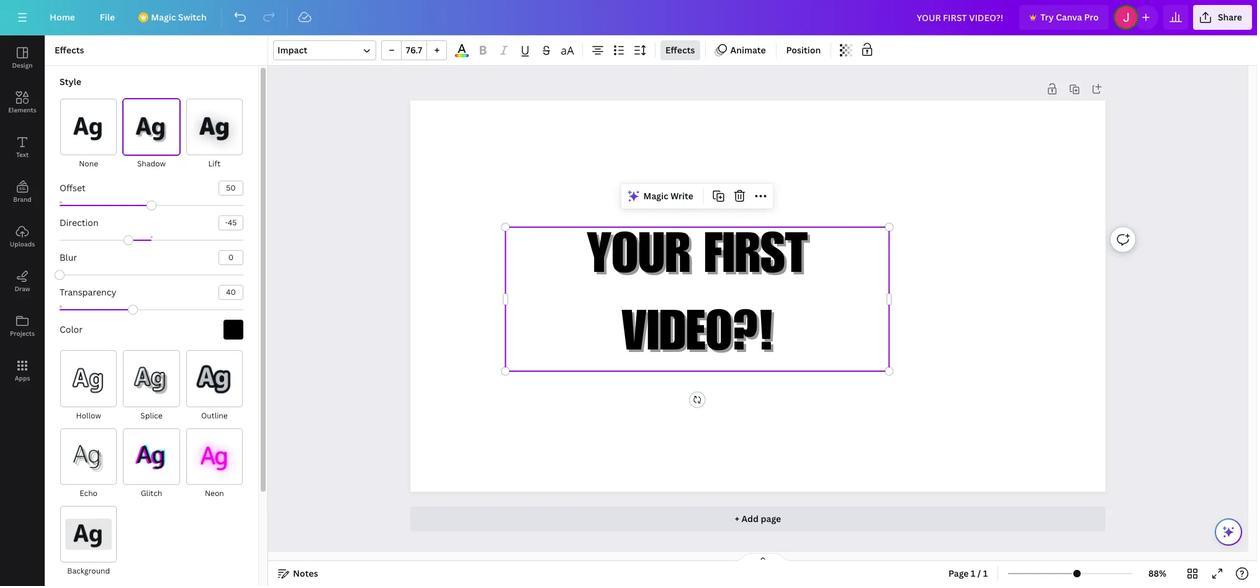 Task type: vqa. For each thing, say whether or not it's contained in the screenshot.
the Uploads button
yes



Task type: describe. For each thing, give the bounding box(es) containing it.
blur
[[60, 252, 77, 263]]

splice
[[141, 410, 162, 421]]

projects button
[[0, 304, 45, 348]]

effects inside effects popup button
[[666, 44, 695, 56]]

direction
[[60, 217, 98, 229]]

magic write
[[644, 190, 693, 202]]

file
[[100, 11, 115, 23]]

lift button
[[185, 98, 243, 171]]

outline
[[201, 410, 228, 421]]

first
[[704, 232, 808, 288]]

88%
[[1149, 568, 1167, 579]]

canva assistant image
[[1221, 525, 1236, 540]]

add
[[742, 513, 759, 525]]

switch
[[178, 11, 207, 23]]

pro
[[1084, 11, 1099, 23]]

text
[[16, 150, 29, 159]]

Offset text field
[[219, 182, 243, 195]]

apps button
[[0, 348, 45, 393]]

Direction text field
[[219, 216, 243, 230]]

design
[[12, 61, 33, 70]]

color
[[60, 324, 83, 335]]

effects button
[[661, 40, 700, 60]]

none
[[79, 159, 98, 169]]

+ add page button
[[410, 507, 1106, 531]]

position button
[[781, 40, 826, 60]]

show pages image
[[733, 553, 793, 563]]

– – number field
[[405, 44, 423, 56]]

page
[[761, 513, 781, 525]]

page
[[949, 568, 969, 579]]

draw button
[[0, 259, 45, 304]]

offset
[[60, 182, 86, 194]]

animate
[[730, 44, 766, 56]]

shadow button
[[123, 98, 180, 171]]

share button
[[1193, 5, 1252, 30]]

background
[[67, 566, 110, 576]]

2 1 from the left
[[983, 568, 988, 579]]

Transparency text field
[[219, 286, 243, 299]]

notes button
[[273, 564, 323, 584]]

brand button
[[0, 170, 45, 214]]

try canva pro button
[[1020, 5, 1109, 30]]

outline button
[[185, 350, 243, 423]]

neon button
[[185, 428, 243, 500]]

try
[[1041, 11, 1054, 23]]

elements
[[8, 106, 36, 114]]

hollow
[[76, 410, 101, 421]]

page 1 / 1
[[949, 568, 988, 579]]

Design title text field
[[907, 5, 1015, 30]]



Task type: locate. For each thing, give the bounding box(es) containing it.
magic for magic write
[[644, 190, 669, 202]]

magic inside main menu bar
[[151, 11, 176, 23]]

position
[[786, 44, 821, 56]]

shadow
[[137, 159, 166, 169]]

magic switch
[[151, 11, 207, 23]]

magic switch button
[[130, 5, 216, 30]]

Blur text field
[[219, 251, 243, 265]]

canva
[[1056, 11, 1082, 23]]

1 1 from the left
[[971, 568, 976, 579]]

glitch
[[141, 488, 162, 499]]

effects up "style"
[[55, 44, 84, 56]]

file button
[[90, 5, 125, 30]]

share
[[1218, 11, 1242, 23]]

your
[[587, 232, 691, 288]]

88% button
[[1138, 564, 1178, 584]]

write
[[671, 190, 693, 202]]

glitch button
[[123, 428, 180, 500]]

neon
[[205, 488, 224, 499]]

hollow button
[[60, 350, 118, 423]]

effects
[[55, 44, 84, 56], [666, 44, 695, 56]]

2 effects from the left
[[666, 44, 695, 56]]

magic write button
[[624, 186, 698, 206]]

color range image
[[455, 54, 469, 57]]

none button
[[60, 98, 118, 171]]

/
[[978, 568, 981, 579]]

uploads button
[[0, 214, 45, 259]]

echo button
[[60, 428, 118, 500]]

splice button
[[123, 350, 180, 423]]

draw
[[15, 284, 30, 293]]

try canva pro
[[1041, 11, 1099, 23]]

brand
[[13, 195, 31, 204]]

home
[[50, 11, 75, 23]]

style element
[[55, 76, 243, 578]]

group
[[381, 40, 447, 60]]

design button
[[0, 35, 45, 80]]

text button
[[0, 125, 45, 170]]

side panel tab list
[[0, 35, 45, 393]]

magic left switch
[[151, 11, 176, 23]]

home link
[[40, 5, 85, 30]]

main menu bar
[[0, 0, 1257, 35]]

style
[[60, 76, 81, 88]]

+
[[735, 513, 740, 525]]

+ add page
[[735, 513, 781, 525]]

1 effects from the left
[[55, 44, 84, 56]]

#000000 image
[[224, 320, 243, 340]]

projects
[[10, 329, 35, 338]]

your first video?!
[[587, 232, 808, 366]]

transparency
[[60, 286, 116, 298]]

elements button
[[0, 80, 45, 125]]

1 right /
[[983, 568, 988, 579]]

impact button
[[273, 40, 376, 60]]

magic left write
[[644, 190, 669, 202]]

echo
[[80, 488, 98, 499]]

1 horizontal spatial 1
[[983, 568, 988, 579]]

1
[[971, 568, 976, 579], [983, 568, 988, 579]]

animate button
[[711, 40, 771, 60]]

video?!
[[621, 310, 774, 366]]

0 vertical spatial magic
[[151, 11, 176, 23]]

0 horizontal spatial effects
[[55, 44, 84, 56]]

magic
[[151, 11, 176, 23], [644, 190, 669, 202]]

impact
[[278, 44, 307, 56]]

apps
[[15, 374, 30, 382]]

#000000 image
[[224, 320, 243, 340]]

1 vertical spatial magic
[[644, 190, 669, 202]]

magic for magic switch
[[151, 11, 176, 23]]

1 left /
[[971, 568, 976, 579]]

uploads
[[10, 240, 35, 248]]

1 horizontal spatial effects
[[666, 44, 695, 56]]

background button
[[60, 505, 118, 578]]

notes
[[293, 568, 318, 579]]

lift
[[208, 159, 220, 169]]

0 horizontal spatial 1
[[971, 568, 976, 579]]

effects left animate dropdown button
[[666, 44, 695, 56]]

1 horizontal spatial magic
[[644, 190, 669, 202]]

0 horizontal spatial magic
[[151, 11, 176, 23]]



